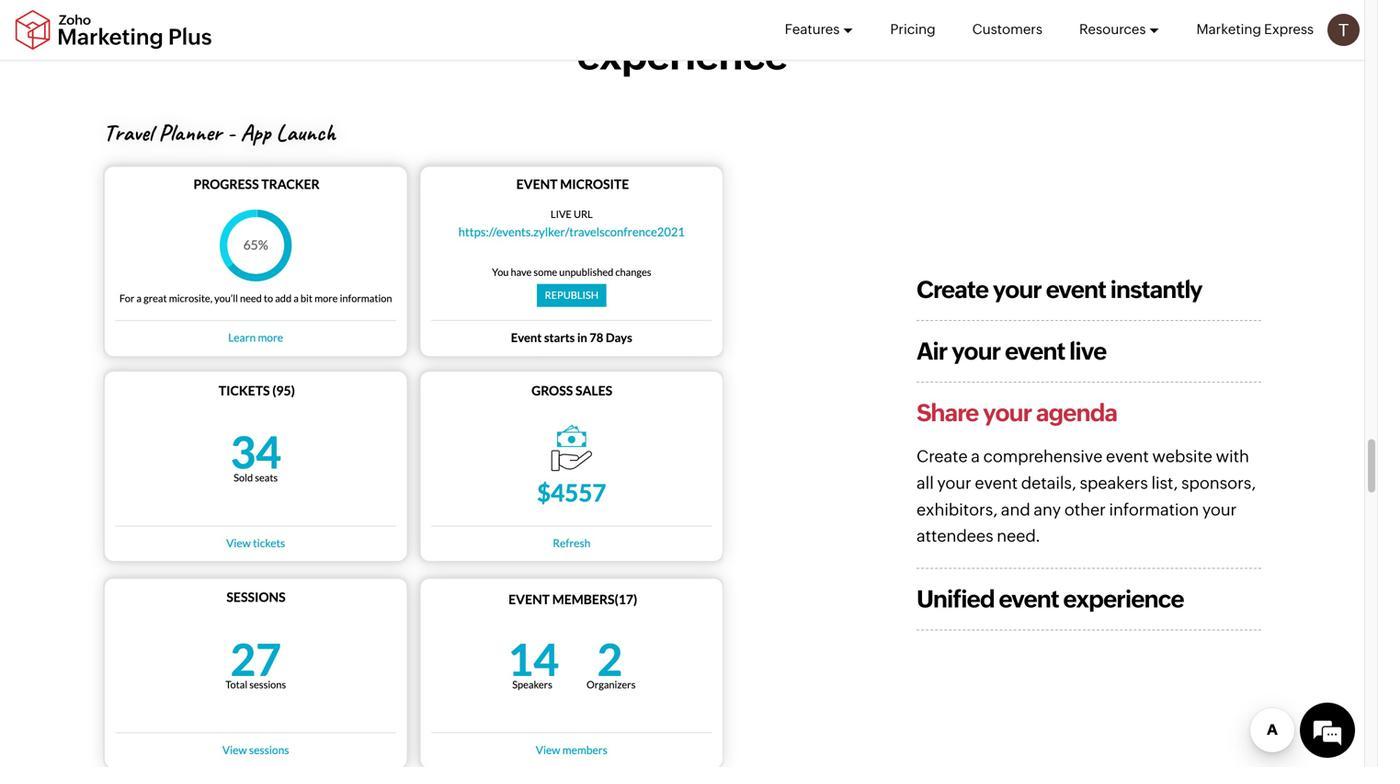 Task type: vqa. For each thing, say whether or not it's contained in the screenshot.
Features link
yes



Task type: locate. For each thing, give the bounding box(es) containing it.
0 horizontal spatial a
[[808, 0, 830, 38]]

your up comprehensive
[[983, 399, 1032, 427]]

set
[[316, 0, 378, 38]]

air
[[917, 338, 948, 365]]

a down share
[[972, 447, 981, 466]]

a left great
[[808, 0, 830, 38]]

1 vertical spatial and
[[1002, 500, 1031, 519]]

event
[[944, 0, 1049, 38], [1046, 276, 1107, 303], [1005, 338, 1066, 365], [1107, 447, 1150, 466], [975, 474, 1018, 493], [999, 585, 1059, 613]]

stage
[[479, 0, 583, 38]]

1 horizontal spatial a
[[972, 447, 981, 466]]

1 vertical spatial experience
[[1064, 585, 1184, 613]]

information
[[1110, 500, 1200, 519]]

0 horizontal spatial and
[[591, 0, 663, 38]]

experience
[[577, 32, 788, 78], [1064, 585, 1184, 613]]

experience inside set your stage and deliver a great event experience
[[577, 32, 788, 78]]

create for create your event instantly
[[917, 276, 989, 303]]

website
[[1153, 447, 1213, 466]]

with
[[1217, 447, 1250, 466]]

0 vertical spatial create
[[917, 276, 989, 303]]

marketing
[[1197, 21, 1262, 37]]

0 horizontal spatial experience
[[577, 32, 788, 78]]

pricing
[[891, 21, 936, 37]]

your
[[386, 0, 471, 38], [993, 276, 1042, 303], [952, 338, 1001, 365], [983, 399, 1032, 427], [938, 474, 972, 493], [1203, 500, 1237, 519]]

create your event instantly
[[917, 276, 1203, 303]]

your up air your event live
[[993, 276, 1042, 303]]

a inside set your stage and deliver a great event experience
[[808, 0, 830, 38]]

share your agenda
[[917, 399, 1118, 427]]

your for share
[[983, 399, 1032, 427]]

customers link
[[973, 0, 1043, 59]]

create inside create a comprehensive event website with all your event details, speakers list, sponsors, exhibitors, and any other information your attendees need.
[[917, 447, 968, 466]]

create up air
[[917, 276, 989, 303]]

marketing express
[[1197, 21, 1315, 37]]

your for create
[[993, 276, 1042, 303]]

create
[[917, 276, 989, 303], [917, 447, 968, 466]]

create up all
[[917, 447, 968, 466]]

your right "set"
[[386, 0, 471, 38]]

event right pricing
[[944, 0, 1049, 38]]

2 create from the top
[[917, 447, 968, 466]]

attendees
[[917, 527, 994, 546]]

1 vertical spatial a
[[972, 447, 981, 466]]

list,
[[1152, 474, 1179, 493]]

0 vertical spatial and
[[591, 0, 663, 38]]

your up exhibitors,
[[938, 474, 972, 493]]

0 vertical spatial a
[[808, 0, 830, 38]]

1 horizontal spatial experience
[[1064, 585, 1184, 613]]

and
[[591, 0, 663, 38], [1002, 500, 1031, 519]]

pricing link
[[891, 0, 936, 59]]

your inside set your stage and deliver a great event experience
[[386, 0, 471, 38]]

any
[[1034, 500, 1062, 519]]

1 create from the top
[[917, 276, 989, 303]]

unified
[[917, 585, 995, 613]]

event up the live
[[1046, 276, 1107, 303]]

create a comprehensive event website with all your event details, speakers list, sponsors, exhibitors, and any other information your attendees need.
[[917, 447, 1257, 546]]

your right air
[[952, 338, 1001, 365]]

resources link
[[1080, 0, 1160, 59]]

your for set
[[386, 0, 471, 38]]

event up the speakers on the right bottom
[[1107, 447, 1150, 466]]

1 vertical spatial create
[[917, 447, 968, 466]]

sponsors,
[[1182, 474, 1257, 493]]

live
[[1070, 338, 1107, 365]]

air your event live
[[917, 338, 1107, 365]]

1 horizontal spatial and
[[1002, 500, 1031, 519]]

your down sponsors,
[[1203, 500, 1237, 519]]

deliver
[[671, 0, 800, 38]]

a
[[808, 0, 830, 38], [972, 447, 981, 466]]

express
[[1265, 21, 1315, 37]]

features
[[785, 21, 840, 37]]

0 vertical spatial experience
[[577, 32, 788, 78]]



Task type: describe. For each thing, give the bounding box(es) containing it.
event down need.
[[999, 585, 1059, 613]]

agenda
[[1037, 399, 1118, 427]]

event left the live
[[1005, 338, 1066, 365]]

set your stage and deliver a great event experience
[[316, 0, 1049, 78]]

and inside create a comprehensive event website with all your event details, speakers list, sponsors, exhibitors, and any other information your attendees need.
[[1002, 500, 1031, 519]]

your for air
[[952, 338, 1001, 365]]

details,
[[1022, 474, 1077, 493]]

terry turtle image
[[1328, 14, 1361, 46]]

exhibitors,
[[917, 500, 998, 519]]

other
[[1065, 500, 1106, 519]]

event up exhibitors,
[[975, 474, 1018, 493]]

need.
[[997, 527, 1041, 546]]

great
[[838, 0, 936, 38]]

and inside set your stage and deliver a great event experience
[[591, 0, 663, 38]]

event inside set your stage and deliver a great event experience
[[944, 0, 1049, 38]]

a inside create a comprehensive event website with all your event details, speakers list, sponsors, exhibitors, and any other information your attendees need.
[[972, 447, 981, 466]]

event marketing image
[[103, 121, 724, 767]]

marketing express link
[[1197, 0, 1315, 59]]

create for create a comprehensive event website with all your event details, speakers list, sponsors, exhibitors, and any other information your attendees need.
[[917, 447, 968, 466]]

features link
[[785, 0, 854, 59]]

instantly
[[1111, 276, 1203, 303]]

share
[[917, 399, 979, 427]]

unified event experience
[[917, 585, 1184, 613]]

comprehensive
[[984, 447, 1103, 466]]

zoho marketingplus logo image
[[14, 10, 213, 50]]

all
[[917, 474, 934, 493]]

customers
[[973, 21, 1043, 37]]

resources
[[1080, 21, 1147, 37]]

speakers
[[1080, 474, 1149, 493]]



